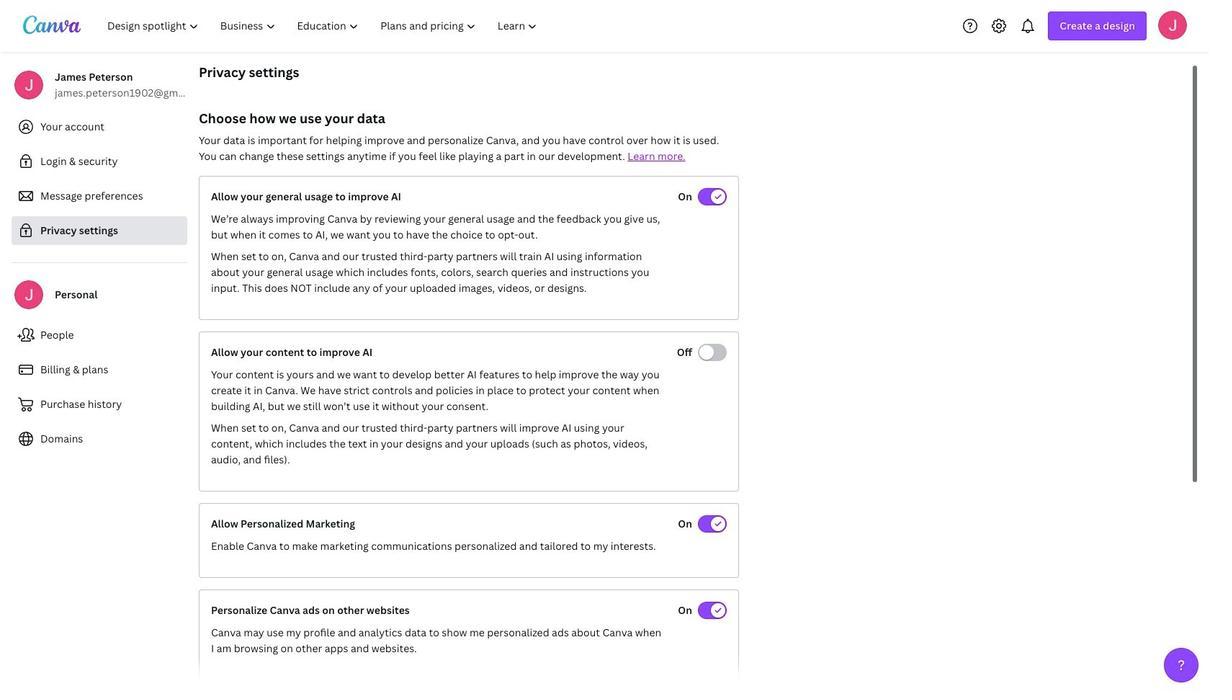 Task type: describe. For each thing, give the bounding box(es) containing it.
top level navigation element
[[98, 12, 550, 40]]



Task type: vqa. For each thing, say whether or not it's contained in the screenshot.
HOW YOU SET UP YOUR CLASS IS UP TO YOU. YOU CAN USE ONE CLASS PER GRADE, PER SUBJECT, OR PER CLASS THAT YOU TEACH.
no



Task type: locate. For each thing, give the bounding box(es) containing it.
james peterson image
[[1159, 10, 1188, 39]]



